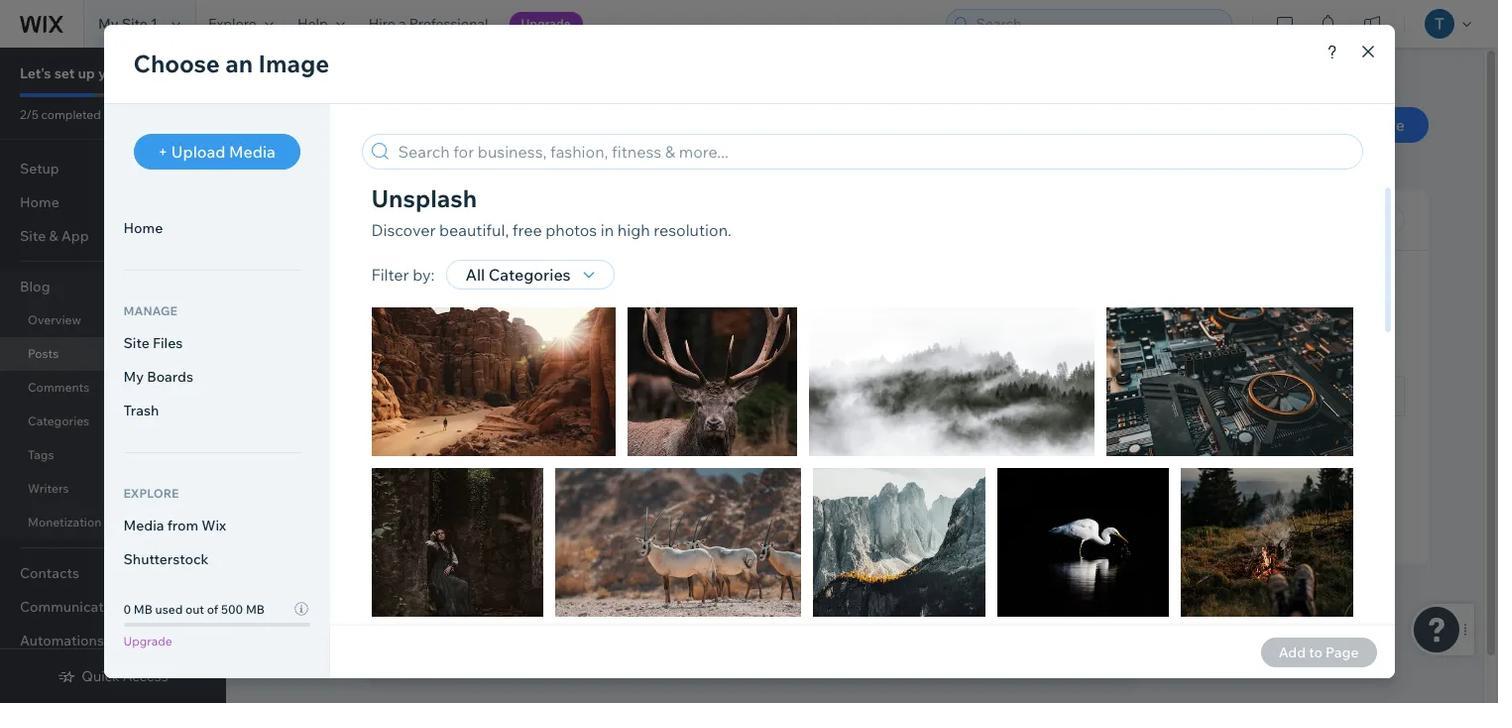 Task type: describe. For each thing, give the bounding box(es) containing it.
2 and from the left
[[568, 145, 596, 165]]

setup link
[[0, 152, 218, 185]]

blog
[[20, 278, 50, 296]]

save
[[1369, 115, 1405, 135]]

up
[[78, 64, 95, 82]]

see inside alert
[[427, 599, 453, 619]]

sharing
[[452, 145, 507, 165]]

navigate
[[695, 145, 759, 165]]

set
[[54, 64, 75, 82]]

help
[[297, 15, 328, 33]]

category
[[343, 208, 423, 231]]

cancel
[[1258, 115, 1309, 135]]

2 first from the top
[[570, 647, 599, 667]]

overview link
[[0, 303, 218, 337]]

live, inside alert
[[538, 599, 566, 619]]

tags
[[28, 447, 54, 462]]

posts
[[28, 346, 59, 361]]

first inside alert
[[570, 599, 599, 619]]

quick access button
[[58, 667, 168, 685]]

makeup set the seo and social sharing images and help readers navigate your blog.
[[281, 107, 840, 165]]

monetization
[[28, 515, 101, 530]]

hire a professional
[[369, 15, 489, 33]]

professional
[[409, 15, 489, 33]]

on
[[1206, 352, 1222, 370]]

the
[[310, 145, 334, 165]]

site. inside alert
[[697, 599, 727, 619]]

edit category
[[304, 208, 423, 231]]

site
[[122, 15, 148, 33]]

access
[[123, 667, 168, 685]]

help button
[[286, 0, 357, 48]]

edit button
[[1334, 205, 1405, 235]]

let's
[[20, 64, 51, 82]]

blog
[[131, 64, 161, 82]]

upgrade button
[[509, 12, 583, 36]]

set
[[281, 145, 306, 165]]

comments link
[[0, 371, 218, 405]]

hire
[[369, 15, 396, 33]]

automations
[[20, 632, 104, 650]]

seo
[[338, 145, 371, 165]]

1 publish from the top
[[603, 599, 657, 619]]

save button
[[1345, 107, 1429, 143]]

/categories/ makeup
[[1152, 301, 1301, 320]]

home link
[[0, 185, 218, 219]]

2 live, from the top
[[538, 647, 566, 667]]

hire a professional link
[[357, 0, 500, 48]]

writers
[[28, 481, 69, 496]]

preview on google
[[1152, 352, 1273, 370]]

preview
[[1152, 352, 1203, 370]]

monetization link
[[0, 506, 218, 540]]

cancel button
[[1234, 107, 1333, 143]]

upgrade
[[521, 16, 571, 31]]



Task type: locate. For each thing, give the bounding box(es) containing it.
and right seo
[[374, 145, 402, 165]]

to inside alert
[[405, 599, 423, 619]]

0 vertical spatial to see your posts live, first publish your site.
[[405, 599, 727, 619]]

categories inside sidebar element
[[28, 414, 89, 428]]

site.
[[697, 599, 727, 619], [697, 647, 727, 667]]

a
[[399, 15, 406, 33]]

1 vertical spatial to see your posts live, first publish your site.
[[405, 647, 727, 667]]

1 vertical spatial live,
[[538, 647, 566, 667]]

sidebar element
[[0, 48, 226, 703]]

blog.
[[799, 145, 836, 165]]

categories for categories link
[[28, 414, 89, 428]]

overview
[[28, 312, 81, 327]]

completed
[[41, 107, 101, 122]]

my
[[98, 15, 119, 33]]

posts inside alert
[[493, 599, 534, 619]]

1 vertical spatial publish
[[603, 647, 657, 667]]

comments
[[28, 380, 89, 395]]

1 see from the top
[[427, 599, 453, 619]]

explore
[[208, 15, 257, 33]]

1 horizontal spatial edit
[[1357, 211, 1383, 229]]

images
[[510, 145, 564, 165]]

0 vertical spatial see
[[427, 599, 453, 619]]

categories for categories button
[[281, 77, 352, 95]]

0 horizontal spatial and
[[374, 145, 402, 165]]

2/5 completed
[[20, 107, 101, 122]]

/categories/makeup
[[1164, 389, 1268, 403]]

2 to see your posts live, first publish your site. from the top
[[405, 647, 727, 667]]

0 vertical spatial site.
[[697, 599, 727, 619]]

alert containing to see your posts live, first publish your site.
[[363, 588, 1136, 630]]

dismiss button
[[1061, 597, 1118, 621]]

see
[[427, 599, 453, 619], [427, 647, 453, 667]]

posts link
[[0, 337, 218, 371]]

1 site. from the top
[[697, 599, 727, 619]]

1 and from the left
[[374, 145, 402, 165]]

and left help
[[568, 145, 596, 165]]

0 horizontal spatial categories
[[28, 414, 89, 428]]

blog button
[[0, 270, 218, 303]]

social
[[406, 145, 448, 165]]

categories up makeup on the top left of page
[[281, 77, 352, 95]]

edit left category
[[304, 208, 339, 231]]

1
[[151, 15, 158, 33]]

posts
[[493, 599, 534, 619], [493, 647, 534, 667]]

let's set up your blog
[[20, 64, 161, 82]]

categories button
[[271, 71, 362, 101]]

edit inside button
[[1357, 211, 1383, 229]]

readers
[[635, 145, 691, 165]]

google
[[1225, 352, 1273, 370]]

quick
[[82, 667, 120, 685]]

my site 1
[[98, 15, 158, 33]]

categories
[[281, 77, 352, 95], [28, 414, 89, 428]]

categories inside button
[[281, 77, 352, 95]]

2 site. from the top
[[697, 647, 727, 667]]

alert
[[363, 588, 1136, 630]]

1 horizontal spatial and
[[568, 145, 596, 165]]

1 vertical spatial categories
[[28, 414, 89, 428]]

home
[[20, 193, 59, 211]]

Title field
[[325, 305, 658, 339]]

edit down save button
[[1357, 211, 1383, 229]]

1 to from the top
[[405, 599, 423, 619]]

1 live, from the top
[[538, 599, 566, 619]]

0 vertical spatial live,
[[538, 599, 566, 619]]

to
[[405, 599, 423, 619], [405, 647, 423, 667]]

1 posts from the top
[[493, 599, 534, 619]]

description
[[318, 362, 393, 379]]

/categories/
[[1152, 301, 1242, 320]]

0 vertical spatial first
[[570, 599, 599, 619]]

1 vertical spatial site.
[[697, 647, 727, 667]]

live,
[[538, 599, 566, 619], [538, 647, 566, 667]]

makeup
[[281, 107, 388, 142]]

tags link
[[0, 438, 218, 472]]

your inside sidebar element
[[98, 64, 128, 82]]

edit for edit category
[[304, 208, 339, 231]]

0 vertical spatial categories
[[281, 77, 352, 95]]

0 vertical spatial publish
[[603, 599, 657, 619]]

1 horizontal spatial categories
[[281, 77, 352, 95]]

setup
[[20, 160, 59, 178]]

edit
[[304, 208, 339, 231], [1357, 211, 1383, 229]]

categories down 'comments'
[[28, 414, 89, 428]]

1 vertical spatial first
[[570, 647, 599, 667]]

1 vertical spatial to
[[405, 647, 423, 667]]

makeup
[[1242, 301, 1301, 320]]

publish
[[603, 599, 657, 619], [603, 647, 657, 667]]

0 vertical spatial posts
[[493, 599, 534, 619]]

1 first from the top
[[570, 599, 599, 619]]

dismiss
[[1061, 599, 1118, 619]]

2 see from the top
[[427, 647, 453, 667]]

categories link
[[0, 405, 218, 438]]

to see your posts live, first publish your site.
[[405, 599, 727, 619], [405, 647, 727, 667]]

2 publish from the top
[[603, 647, 657, 667]]

title
[[318, 280, 347, 298]]

and
[[374, 145, 402, 165], [568, 145, 596, 165]]

1 vertical spatial see
[[427, 647, 453, 667]]

writers link
[[0, 472, 218, 506]]

1 vertical spatial posts
[[493, 647, 534, 667]]

2 to from the top
[[405, 647, 423, 667]]

2/5
[[20, 107, 39, 122]]

Description text field
[[319, 386, 664, 522]]

help
[[599, 145, 632, 165]]

0 vertical spatial to
[[405, 599, 423, 619]]

1 to see your posts live, first publish your site. from the top
[[405, 599, 727, 619]]

quick access
[[82, 667, 168, 685]]

0 horizontal spatial edit
[[304, 208, 339, 231]]

your
[[98, 64, 128, 82], [762, 145, 795, 165], [456, 599, 489, 619], [661, 599, 694, 619], [456, 647, 489, 667], [661, 647, 694, 667]]

your inside makeup set the seo and social sharing images and help readers navigate your blog.
[[762, 145, 795, 165]]

automations link
[[0, 624, 218, 658]]

Search... field
[[970, 10, 1226, 38]]

edit for edit
[[1357, 211, 1383, 229]]

2 posts from the top
[[493, 647, 534, 667]]

first
[[570, 599, 599, 619], [570, 647, 599, 667]]



Task type: vqa. For each thing, say whether or not it's contained in the screenshot.
Loyalty's &
no



